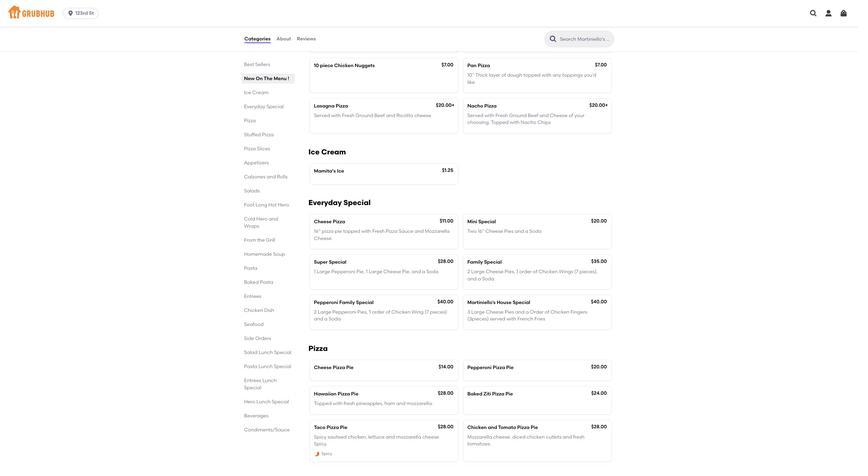 Task type: locate. For each thing, give the bounding box(es) containing it.
1 beef from the left
[[375, 113, 385, 119]]

0 horizontal spatial family
[[340, 300, 355, 306]]

nacho up choosing,
[[468, 103, 484, 109]]

best sellers
[[244, 62, 270, 68]]

served up choosing,
[[468, 113, 484, 119]]

hero right cold
[[257, 216, 268, 222]]

2 down family special
[[468, 269, 471, 275]]

(7 right wing
[[425, 310, 429, 316]]

choosing,
[[468, 120, 490, 126]]

beef inside served with fresh ground beef and cheese of your choosing, topped with nacho chips
[[528, 113, 539, 119]]

lunch down salad lunch special
[[259, 364, 273, 370]]

fresh inside served with fresh ground beef and cheese of your choosing, topped with nacho chips
[[496, 113, 508, 119]]

0 horizontal spatial $7.00
[[442, 62, 454, 68]]

large inside 2 large cheese pies, 1 order of chicken wings (7 pieces), and a soda
[[472, 269, 485, 275]]

and inside "16" pizza pie topped with fresh pizza sauce and mozzarella cheese"
[[415, 229, 424, 235]]

1 $40.00 from the left
[[438, 299, 454, 305]]

of right layer
[[502, 72, 507, 78]]

1 vertical spatial fresh
[[574, 435, 585, 441]]

0 horizontal spatial 2
[[314, 310, 317, 316]]

$28.00 for mozzarella cheese, diced chicken cutlets and fresh tomatoes.
[[592, 424, 607, 430]]

pies inside 3 large cheese pies and a order of chicken fingers (3pieces) served with french fries
[[505, 310, 515, 316]]

1 vertical spatial ice
[[309, 148, 320, 156]]

pasta for pasta lunch special
[[244, 364, 258, 370]]

0 horizontal spatial svg image
[[67, 10, 74, 17]]

of
[[502, 72, 507, 78], [569, 113, 574, 119], [533, 269, 538, 275], [386, 310, 391, 316], [545, 310, 550, 316]]

a inside 3 large cheese pies and a order of chicken fingers (3pieces) served with french fries
[[526, 310, 529, 316]]

pizza left sauce
[[386, 229, 398, 235]]

1 horizontal spatial mozzarella
[[468, 435, 493, 441]]

mamita's
[[314, 168, 336, 174]]

0 vertical spatial hero
[[278, 202, 289, 208]]

side
[[244, 336, 254, 342]]

mozzarella.
[[407, 401, 433, 407]]

2 for 2 large pepperoni pies, 1 order of chicken wing (7 pieces) and a soda
[[314, 310, 317, 316]]

0 vertical spatial mozzarella
[[425, 229, 450, 235]]

with right served
[[507, 317, 517, 322]]

ice down best
[[244, 90, 251, 96]]

1 horizontal spatial svg image
[[840, 9, 849, 17]]

of left the 'wings'
[[533, 269, 538, 275]]

pie up sauteed
[[340, 425, 348, 431]]

of left wing
[[386, 310, 391, 316]]

categories button
[[244, 27, 271, 51]]

1 horizontal spatial nacho
[[521, 120, 537, 126]]

new on the menu !
[[309, 16, 378, 24], [244, 76, 289, 82]]

pies, inside 2 large pepperoni pies, 1 order of chicken wing (7 pieces) and a soda
[[358, 310, 368, 316]]

thick
[[476, 72, 488, 78]]

0 horizontal spatial topped
[[343, 229, 361, 235]]

hero
[[278, 202, 289, 208], [257, 216, 268, 222], [244, 399, 256, 405]]

lunch inside entrees lunch special
[[263, 378, 277, 384]]

2 beef from the left
[[528, 113, 539, 119]]

0 vertical spatial on
[[327, 16, 337, 24]]

1 horizontal spatial baked
[[468, 392, 483, 397]]

1 vertical spatial menu
[[274, 76, 287, 82]]

with down nacho pizza in the top right of the page
[[485, 113, 495, 119]]

spicy inside spicy sauteed chicken, lettuce and mozzarella cheese. spicy.
[[314, 435, 327, 441]]

svg image
[[840, 9, 849, 17], [67, 10, 74, 17]]

2
[[468, 269, 471, 275], [314, 310, 317, 316]]

spicy image
[[314, 452, 320, 458]]

$13.95
[[593, 36, 607, 41]]

pizza up diced
[[518, 425, 530, 431]]

pie for $14.00
[[347, 365, 354, 371]]

and inside 2 large cheese pies, 1 order of chicken wings (7 pieces), and a soda
[[468, 276, 477, 282]]

1 vertical spatial everyday special
[[309, 199, 371, 207]]

super
[[314, 260, 328, 265]]

the up "pollo"
[[339, 16, 352, 24]]

cheese inside served with fresh ground beef and cheese of your choosing, topped with nacho chips
[[550, 113, 568, 119]]

lunch up pasta lunch special
[[259, 350, 273, 356]]

0 horizontal spatial beef
[[375, 113, 385, 119]]

of inside served with fresh ground beef and cheese of your choosing, topped with nacho chips
[[569, 113, 574, 119]]

0 vertical spatial topped
[[491, 120, 509, 126]]

mozzarella up tomatoes.
[[468, 435, 493, 441]]

ice cream down best sellers
[[244, 90, 269, 96]]

lunch for entrees
[[263, 378, 277, 384]]

pan pizza
[[468, 63, 491, 69]]

topped right dough
[[524, 72, 541, 78]]

pie up hawaiian pizza pie on the bottom of page
[[347, 365, 354, 371]]

topped down hawaiian
[[314, 401, 332, 407]]

0 horizontal spatial everyday special
[[244, 104, 284, 110]]

ground inside served with fresh ground beef and cheese of your choosing, topped with nacho chips
[[510, 113, 527, 119]]

$40.00 up "pieces)"
[[438, 299, 454, 305]]

$7.00 up you'd
[[596, 62, 607, 68]]

spicy up the spicy.
[[314, 435, 327, 441]]

con
[[334, 36, 343, 42]]

and
[[386, 113, 396, 119], [540, 113, 549, 119], [267, 174, 276, 180], [269, 216, 278, 222], [415, 229, 424, 235], [515, 229, 525, 235], [412, 269, 421, 275], [468, 276, 477, 282], [516, 310, 525, 316], [314, 317, 324, 322], [397, 401, 406, 407], [488, 425, 498, 431], [386, 435, 395, 441], [563, 435, 573, 441]]

1 vertical spatial spicy
[[322, 452, 333, 457]]

0 horizontal spatial $20.00 +
[[436, 102, 455, 108]]

1 horizontal spatial pies,
[[505, 269, 516, 275]]

ground for lasagna pizza
[[356, 113, 374, 119]]

1 vertical spatial 2
[[314, 310, 317, 316]]

1 vertical spatial entrees
[[244, 378, 262, 384]]

beef for cheese
[[528, 113, 539, 119]]

0 horizontal spatial !
[[288, 76, 289, 82]]

the
[[257, 238, 265, 243]]

0 vertical spatial family
[[468, 260, 483, 265]]

2 $20.00 + from the left
[[590, 102, 609, 108]]

pies,
[[505, 269, 516, 275], [358, 310, 368, 316]]

0 vertical spatial entrees
[[244, 294, 262, 300]]

0 horizontal spatial cream
[[253, 90, 269, 96]]

$40.00
[[438, 299, 454, 305], [592, 299, 607, 305]]

baked
[[244, 280, 259, 286], [468, 392, 483, 397]]

order inside 2 large pepperoni pies, 1 order of chicken wing (7 pieces) and a soda
[[372, 310, 385, 316]]

(7 inside 2 large cheese pies, 1 order of chicken wings (7 pieces), and a soda
[[575, 269, 579, 275]]

a
[[526, 229, 529, 235], [422, 269, 426, 275], [478, 276, 481, 282], [526, 310, 529, 316], [325, 317, 328, 322]]

1 large pepperoni pie, 1 large cheese pie, and a soda
[[314, 269, 439, 275]]

2 inside 2 large pepperoni pies, 1 order of chicken wing (7 pieces) and a soda
[[314, 310, 317, 316]]

special up pasta lunch special
[[274, 350, 292, 356]]

spicy sauteed chicken, lettuce and mozzarella cheese. spicy.
[[314, 435, 441, 448]]

(7 right the 'wings'
[[575, 269, 579, 275]]

1 horizontal spatial pie,
[[403, 269, 411, 275]]

1 horizontal spatial served
[[468, 113, 484, 119]]

cream
[[253, 90, 269, 96], [322, 148, 346, 156]]

1 vertical spatial pies,
[[358, 310, 368, 316]]

$20.00 + for served with fresh ground beef and cheese of your choosing, topped with nacho chips
[[590, 102, 609, 108]]

0 horizontal spatial new
[[244, 76, 255, 82]]

1 served from the left
[[314, 113, 330, 119]]

search icon image
[[550, 35, 558, 43]]

topped right pie
[[343, 229, 361, 235]]

cheese
[[550, 113, 568, 119], [314, 219, 332, 225], [486, 229, 504, 235], [314, 236, 332, 242], [384, 269, 401, 275], [486, 269, 504, 275], [486, 310, 504, 316], [314, 365, 332, 371]]

mini
[[468, 219, 478, 225]]

large for 2 large pepperoni pies, 1 order of chicken wing (7 pieces) and a soda
[[318, 310, 332, 316]]

order inside 2 large cheese pies, 1 order of chicken wings (7 pieces), and a soda
[[520, 269, 532, 275]]

order for family special
[[520, 269, 532, 275]]

on up "nachos con pollo"
[[327, 16, 337, 24]]

pie
[[347, 365, 354, 371], [507, 365, 514, 371], [352, 392, 359, 397], [506, 392, 513, 397], [340, 425, 348, 431], [531, 425, 539, 431]]

0 horizontal spatial menu
[[274, 76, 287, 82]]

pizza right lasagna
[[336, 103, 348, 109]]

123rd st
[[75, 10, 94, 16]]

topped inside '10" thick layer of dough topped with any toppings you'd like'
[[524, 72, 541, 78]]

1 ground from the left
[[356, 113, 374, 119]]

baked left ziti
[[468, 392, 483, 397]]

$20.00
[[436, 102, 452, 108], [590, 102, 606, 108], [592, 218, 607, 224], [592, 364, 607, 370]]

of left your
[[569, 113, 574, 119]]

1 vertical spatial order
[[372, 310, 385, 316]]

1 vertical spatial hero
[[257, 216, 268, 222]]

ice
[[244, 90, 251, 96], [309, 148, 320, 156], [337, 168, 345, 174]]

beef
[[375, 113, 385, 119], [528, 113, 539, 119]]

1 entrees from the top
[[244, 294, 262, 300]]

2 down pepperoni family special
[[314, 310, 317, 316]]

new on the menu ! down sellers
[[244, 76, 289, 82]]

pies, up 'house'
[[505, 269, 516, 275]]

1 horizontal spatial topped
[[491, 120, 509, 126]]

1 for 1 large pepperoni pie, 1 large cheese pie, and a soda
[[366, 269, 368, 275]]

pies, inside 2 large cheese pies, 1 order of chicken wings (7 pieces), and a soda
[[505, 269, 516, 275]]

$20.00 +
[[436, 102, 455, 108], [590, 102, 609, 108]]

beef left the ricotta at the left of the page
[[375, 113, 385, 119]]

0 vertical spatial new on the menu !
[[309, 16, 378, 24]]

2 vertical spatial hero
[[244, 399, 256, 405]]

baked ziti pizza pie
[[468, 392, 513, 397]]

order
[[531, 310, 544, 316]]

0 vertical spatial baked
[[244, 280, 259, 286]]

fresh for nacho pizza
[[496, 113, 508, 119]]

cheese. inside spicy sauteed chicken, lettuce and mozzarella cheese. spicy.
[[423, 435, 441, 441]]

pizza left the slices
[[244, 146, 256, 152]]

1 horizontal spatial the
[[339, 16, 352, 24]]

pizza up hawaiian pizza pie on the bottom of page
[[333, 365, 345, 371]]

2 + from the left
[[606, 102, 609, 108]]

$40.00 for 2 large pepperoni pies, 1 order of chicken wing (7 pieces) and a soda
[[438, 299, 454, 305]]

pasta down homemade soup
[[260, 280, 273, 286]]

the down sellers
[[264, 76, 273, 82]]

entrees down baked pasta
[[244, 294, 262, 300]]

with left the any
[[542, 72, 552, 78]]

$11.00
[[440, 218, 454, 224]]

with
[[542, 72, 552, 78], [331, 113, 341, 119], [485, 113, 495, 119], [510, 120, 520, 126], [362, 229, 372, 235], [507, 317, 517, 322], [333, 401, 343, 407]]

special down two 16" cheese pies and a soda
[[485, 260, 502, 265]]

baked down "homemade" at the left of the page
[[244, 280, 259, 286]]

0 horizontal spatial nacho
[[468, 103, 484, 109]]

pineapples,
[[357, 401, 384, 407]]

1 $7.00 from the left
[[442, 62, 454, 68]]

0 vertical spatial spicy
[[314, 435, 327, 441]]

pies for special
[[505, 229, 514, 235]]

topped
[[491, 120, 509, 126], [314, 401, 332, 407]]

large inside 2 large pepperoni pies, 1 order of chicken wing (7 pieces) and a soda
[[318, 310, 332, 316]]

new up nachos at left
[[309, 16, 325, 24]]

with inside '10" thick layer of dough topped with any toppings you'd like'
[[542, 72, 552, 78]]

svg image
[[810, 9, 819, 17], [825, 9, 834, 17]]

martiniello's
[[468, 300, 496, 306]]

lunch
[[259, 350, 273, 356], [259, 364, 273, 370], [263, 378, 277, 384], [257, 399, 271, 405]]

special up 2 large pepperoni pies, 1 order of chicken wing (7 pieces) and a soda
[[356, 300, 374, 306]]

spicy right spicy image
[[322, 452, 333, 457]]

0 horizontal spatial baked
[[244, 280, 259, 286]]

1 horizontal spatial fresh
[[574, 435, 585, 441]]

ice up mamita's
[[309, 148, 320, 156]]

fresh
[[342, 113, 355, 119], [496, 113, 508, 119], [373, 229, 385, 235]]

everyday special up stuffed pizza
[[244, 104, 284, 110]]

entrees inside entrees lunch special
[[244, 378, 262, 384]]

special up 3 large cheese pies and a order of chicken fingers (3pieces) served with french fries
[[513, 300, 531, 306]]

cheese inside 2 large cheese pies, 1 order of chicken wings (7 pieces), and a soda
[[486, 269, 504, 275]]

with right pie
[[362, 229, 372, 235]]

soup
[[273, 252, 285, 258]]

0 vertical spatial nacho
[[468, 103, 484, 109]]

1 horizontal spatial order
[[520, 269, 532, 275]]

menu
[[354, 16, 374, 24], [274, 76, 287, 82]]

large for 2 large cheese pies, 1 order of chicken wings (7 pieces), and a soda
[[472, 269, 485, 275]]

0 horizontal spatial topped
[[314, 401, 332, 407]]

any
[[553, 72, 562, 78]]

cheese. right the ricotta at the left of the page
[[415, 113, 433, 119]]

1 vertical spatial cheese.
[[423, 435, 441, 441]]

categories
[[245, 36, 271, 42]]

2 for 2 large cheese pies, 1 order of chicken wings (7 pieces), and a soda
[[468, 269, 471, 275]]

1 horizontal spatial cream
[[322, 148, 346, 156]]

pies
[[505, 229, 514, 235], [505, 310, 515, 316]]

fresh left sauce
[[373, 229, 385, 235]]

$7.00 left the pan
[[442, 62, 454, 68]]

1 horizontal spatial svg image
[[825, 9, 834, 17]]

1 horizontal spatial on
[[327, 16, 337, 24]]

nacho left chips
[[521, 120, 537, 126]]

order
[[520, 269, 532, 275], [372, 310, 385, 316]]

mozzarella cheese, diced chicken cutlets and fresh tomatoes.
[[468, 435, 585, 448]]

served inside served with fresh ground beef and cheese of your choosing, topped with nacho chips
[[468, 113, 484, 119]]

chicken,
[[348, 435, 367, 441]]

lasagna pizza
[[314, 103, 348, 109]]

ice right mamita's
[[337, 168, 345, 174]]

0 vertical spatial cream
[[253, 90, 269, 96]]

0 horizontal spatial order
[[372, 310, 385, 316]]

1 horizontal spatial everyday
[[309, 199, 342, 207]]

2 horizontal spatial hero
[[278, 202, 289, 208]]

1 horizontal spatial $7.00
[[596, 62, 607, 68]]

pizza up stuffed at top left
[[244, 118, 256, 124]]

10 piece chicken nuggets
[[314, 63, 375, 69]]

0 vertical spatial ice
[[244, 90, 251, 96]]

0 vertical spatial pasta
[[244, 266, 258, 272]]

0 vertical spatial everyday special
[[244, 104, 284, 110]]

on down best sellers
[[256, 76, 263, 82]]

fries
[[535, 317, 546, 322]]

2 served from the left
[[468, 113, 484, 119]]

your
[[575, 113, 585, 119]]

$28.00
[[438, 259, 454, 265], [438, 391, 454, 397], [438, 424, 454, 430], [592, 424, 607, 430]]

0 vertical spatial pies
[[505, 229, 514, 235]]

fresh down hawaiian pizza pie on the bottom of page
[[344, 401, 355, 407]]

1 for 2 large cheese pies, 1 order of chicken wings (7 pieces), and a soda
[[517, 269, 519, 275]]

1 horizontal spatial menu
[[354, 16, 374, 24]]

piece
[[320, 63, 333, 69]]

pie up pineapples,
[[352, 392, 359, 397]]

hero inside cold hero and wraps
[[257, 216, 268, 222]]

fresh for lasagna pizza
[[342, 113, 355, 119]]

0 horizontal spatial fresh
[[344, 401, 355, 407]]

fresh down the lasagna pizza
[[342, 113, 355, 119]]

0 vertical spatial ice cream
[[244, 90, 269, 96]]

large inside 3 large cheese pies and a order of chicken fingers (3pieces) served with french fries
[[472, 310, 485, 316]]

family
[[468, 260, 483, 265], [340, 300, 355, 306]]

chicken left "fingers"
[[551, 310, 570, 316]]

1 vertical spatial the
[[264, 76, 273, 82]]

cold hero and wraps
[[244, 216, 278, 229]]

$14.00
[[439, 364, 454, 370]]

1 horizontal spatial $40.00
[[592, 299, 607, 305]]

beef up chips
[[528, 113, 539, 119]]

pies down 'house'
[[505, 310, 515, 316]]

salad
[[244, 350, 258, 356]]

homemade
[[244, 252, 272, 258]]

new down best
[[244, 76, 255, 82]]

large
[[317, 269, 331, 275], [369, 269, 383, 275], [472, 269, 485, 275], [318, 310, 332, 316], [472, 310, 485, 316]]

pasta lunch special
[[244, 364, 291, 370]]

2 $40.00 from the left
[[592, 299, 607, 305]]

fresh right cutlets at right bottom
[[574, 435, 585, 441]]

hero right the hot
[[278, 202, 289, 208]]

1 vertical spatial topped
[[343, 229, 361, 235]]

0 horizontal spatial ice
[[244, 90, 251, 96]]

cream up mamita's ice
[[322, 148, 346, 156]]

hero up beverages
[[244, 399, 256, 405]]

1 horizontal spatial (7
[[575, 269, 579, 275]]

2 ground from the left
[[510, 113, 527, 119]]

$40.00 down "pieces),"
[[592, 299, 607, 305]]

new on the menu ! up con
[[309, 16, 378, 24]]

special up hero lunch special
[[244, 385, 262, 391]]

hawaiian
[[314, 392, 337, 397]]

pies, down pepperoni family special
[[358, 310, 368, 316]]

0 horizontal spatial svg image
[[810, 9, 819, 17]]

everyday up cheese pizza
[[309, 199, 342, 207]]

pasta down salad
[[244, 364, 258, 370]]

1 vertical spatial everyday
[[309, 199, 342, 207]]

reviews
[[297, 36, 316, 42]]

1 vertical spatial baked
[[468, 392, 483, 397]]

0 vertical spatial new
[[309, 16, 325, 24]]

topped inside served with fresh ground beef and cheese of your choosing, topped with nacho chips
[[491, 120, 509, 126]]

1 horizontal spatial ground
[[510, 113, 527, 119]]

pollo
[[345, 36, 356, 42]]

house
[[497, 300, 512, 306]]

special down entrees lunch special
[[272, 399, 289, 405]]

0 horizontal spatial fresh
[[342, 113, 355, 119]]

condiments/sauce
[[244, 428, 290, 433]]

chicken inside 2 large pepperoni pies, 1 order of chicken wing (7 pieces) and a soda
[[392, 310, 411, 316]]

of up fries
[[545, 310, 550, 316]]

1 horizontal spatial ice
[[309, 148, 320, 156]]

1 horizontal spatial +
[[606, 102, 609, 108]]

(7 inside 2 large pepperoni pies, 1 order of chicken wing (7 pieces) and a soda
[[425, 310, 429, 316]]

0 horizontal spatial ground
[[356, 113, 374, 119]]

served
[[314, 113, 330, 119], [468, 113, 484, 119]]

pies, for cheese
[[505, 269, 516, 275]]

pasta down "homemade" at the left of the page
[[244, 266, 258, 272]]

soda inside 2 large pepperoni pies, 1 order of chicken wing (7 pieces) and a soda
[[329, 317, 341, 322]]

lunch down pasta lunch special
[[263, 378, 277, 384]]

0 vertical spatial order
[[520, 269, 532, 275]]

0 horizontal spatial pies,
[[358, 310, 368, 316]]

1 inside 2 large pepperoni pies, 1 order of chicken wing (7 pieces) and a soda
[[369, 310, 371, 316]]

pie,
[[357, 269, 365, 275], [403, 269, 411, 275]]

pies right '16"'
[[505, 229, 514, 235]]

cream down sellers
[[253, 90, 269, 96]]

baked for baked ziti pizza pie
[[468, 392, 483, 397]]

everyday special up cheese pizza
[[309, 199, 371, 207]]

1 $20.00 + from the left
[[436, 102, 455, 108]]

1 vertical spatial pies
[[505, 310, 515, 316]]

2 entrees from the top
[[244, 378, 262, 384]]

entrees
[[244, 294, 262, 300], [244, 378, 262, 384]]

1 horizontal spatial topped
[[524, 72, 541, 78]]

pizza right hawaiian
[[338, 392, 350, 397]]

slices
[[257, 146, 270, 152]]

pasta for pasta
[[244, 266, 258, 272]]

+ for served with fresh ground beef and ricotta cheese.
[[452, 102, 455, 108]]

2 inside 2 large cheese pies, 1 order of chicken wings (7 pieces), and a soda
[[468, 269, 471, 275]]

1 vertical spatial cream
[[322, 148, 346, 156]]

1 horizontal spatial family
[[468, 260, 483, 265]]

2 large pepperoni pies, 1 order of chicken wing (7 pieces) and a soda
[[314, 310, 447, 322]]

1 vertical spatial new on the menu !
[[244, 76, 289, 82]]

from
[[244, 238, 256, 243]]

pepperoni family special
[[314, 300, 374, 306]]

chicken left wing
[[392, 310, 411, 316]]

1 + from the left
[[452, 102, 455, 108]]

0 horizontal spatial everyday
[[244, 104, 266, 110]]

1 horizontal spatial $20.00 +
[[590, 102, 609, 108]]

1 inside 2 large cheese pies, 1 order of chicken wings (7 pieces), and a soda
[[517, 269, 519, 275]]

0 horizontal spatial (7
[[425, 310, 429, 316]]

10" thick layer of dough topped with any toppings you'd like
[[468, 72, 597, 85]]

1 horizontal spatial 2
[[468, 269, 471, 275]]

special inside entrees lunch special
[[244, 385, 262, 391]]

taco pizza pie
[[314, 425, 348, 431]]

pie
[[335, 229, 342, 235]]

1 vertical spatial !
[[288, 76, 289, 82]]



Task type: vqa. For each thing, say whether or not it's contained in the screenshot.
ADD
no



Task type: describe. For each thing, give the bounding box(es) containing it.
10
[[314, 63, 319, 69]]

1 for 2 large pepperoni pies, 1 order of chicken wing (7 pieces) and a soda
[[369, 310, 371, 316]]

svg image inside 123rd st button
[[67, 10, 74, 17]]

hot
[[269, 202, 277, 208]]

2 large cheese pies, 1 order of chicken wings (7 pieces), and a soda
[[468, 269, 598, 282]]

3 large cheese pies and a order of chicken fingers (3pieces) served with french fries
[[468, 310, 588, 322]]

from the grill
[[244, 238, 275, 243]]

a inside 2 large cheese pies, 1 order of chicken wings (7 pieces), and a soda
[[478, 276, 481, 282]]

sauce
[[399, 229, 414, 235]]

and inside mozzarella cheese, diced chicken cutlets and fresh tomatoes.
[[563, 435, 573, 441]]

$28.00 for topped with fresh pineapples, ham and mozzarella.
[[438, 391, 454, 397]]

calzones and rolls
[[244, 174, 288, 180]]

123rd
[[75, 10, 88, 16]]

served with fresh ground beef and ricotta cheese.
[[314, 113, 433, 119]]

pizza up pie
[[333, 219, 345, 225]]

nachos con pollo button
[[310, 32, 458, 52]]

lunch for salad
[[259, 350, 273, 356]]

cheese inside 3 large cheese pies and a order of chicken fingers (3pieces) served with french fries
[[486, 310, 504, 316]]

stuffed
[[244, 132, 261, 138]]

2 $7.00 from the left
[[596, 62, 607, 68]]

pizza up choosing,
[[485, 103, 497, 109]]

pie for spicy sauteed chicken, lettuce and mozzarella cheese. spicy.
[[340, 425, 348, 431]]

chicken up seafood
[[244, 308, 263, 314]]

with down the lasagna pizza
[[331, 113, 341, 119]]

served for served with fresh ground beef and cheese of your choosing, topped with nacho chips
[[468, 113, 484, 119]]

1 vertical spatial on
[[256, 76, 263, 82]]

a inside 2 large pepperoni pies, 1 order of chicken wing (7 pieces) and a soda
[[325, 317, 328, 322]]

1 vertical spatial pasta
[[260, 280, 273, 286]]

ricotta
[[397, 113, 414, 119]]

served with fresh ground beef and cheese of your choosing, topped with nacho chips
[[468, 113, 585, 126]]

lettuce
[[369, 435, 385, 441]]

hawaiian pizza pie
[[314, 392, 359, 397]]

mamita's ice
[[314, 168, 345, 174]]

tomato
[[499, 425, 517, 431]]

$1.25
[[443, 168, 454, 173]]

pies for house
[[505, 310, 515, 316]]

pizza up sauteed
[[327, 425, 339, 431]]

0 vertical spatial cheese.
[[415, 113, 433, 119]]

pizza
[[322, 229, 334, 235]]

cheese pizza pie
[[314, 365, 354, 371]]

nacho inside served with fresh ground beef and cheese of your choosing, topped with nacho chips
[[521, 120, 537, 126]]

pizza inside "16" pizza pie topped with fresh pizza sauce and mozzarella cheese"
[[386, 229, 398, 235]]

nachos
[[314, 36, 332, 42]]

chips
[[538, 120, 551, 126]]

1 horizontal spatial !
[[375, 16, 378, 24]]

$24.00
[[592, 391, 607, 397]]

lunch for hero
[[257, 399, 271, 405]]

layer
[[489, 72, 501, 78]]

family special
[[468, 260, 502, 265]]

of inside 2 large cheese pies, 1 order of chicken wings (7 pieces), and a soda
[[533, 269, 538, 275]]

lunch for pasta
[[259, 364, 273, 370]]

cheese,
[[494, 435, 512, 441]]

10"
[[468, 72, 475, 78]]

and inside spicy sauteed chicken, lettuce and mozzarella cheese. spicy.
[[386, 435, 395, 441]]

1 horizontal spatial new
[[309, 16, 325, 24]]

chicken
[[527, 435, 545, 441]]

dough
[[508, 72, 523, 78]]

pieces),
[[580, 269, 598, 275]]

$28.00 for 1 large pepperoni pie, 1 large cheese pie, and a soda
[[438, 259, 454, 265]]

spicy for spicy
[[322, 452, 333, 457]]

and inside 3 large cheese pies and a order of chicken fingers (3pieces) served with french fries
[[516, 310, 525, 316]]

16" pizza pie topped with fresh pizza sauce and mozzarella cheese
[[314, 229, 450, 242]]

large for 3 large cheese pies and a order of chicken fingers (3pieces) served with french fries
[[472, 310, 485, 316]]

and inside served with fresh ground beef and cheese of your choosing, topped with nacho chips
[[540, 113, 549, 119]]

served for served with fresh ground beef and ricotta cheese.
[[314, 113, 330, 119]]

3
[[468, 310, 471, 316]]

reviews button
[[297, 27, 317, 51]]

cheese inside "16" pizza pie topped with fresh pizza sauce and mozzarella cheese"
[[314, 236, 332, 242]]

0 horizontal spatial new on the menu !
[[244, 76, 289, 82]]

chicken up tomatoes.
[[468, 425, 487, 431]]

2 svg image from the left
[[825, 9, 834, 17]]

0 horizontal spatial hero
[[244, 399, 256, 405]]

wing
[[412, 310, 424, 316]]

ground for nacho pizza
[[510, 113, 527, 119]]

pizza up baked ziti pizza pie
[[493, 365, 506, 371]]

chicken right "piece"
[[335, 63, 354, 69]]

1 vertical spatial topped
[[314, 401, 332, 407]]

you'd
[[585, 72, 597, 78]]

$20.00 + for served with fresh ground beef and ricotta cheese.
[[436, 102, 455, 108]]

topped inside "16" pizza pie topped with fresh pizza sauce and mozzarella cheese"
[[343, 229, 361, 235]]

special right super
[[329, 260, 347, 265]]

Search Martiniello's Pizzeria search field
[[560, 36, 612, 43]]

pie for topped with fresh pineapples, ham and mozzarella.
[[352, 392, 359, 397]]

long
[[256, 202, 267, 208]]

tomatoes.
[[468, 442, 492, 448]]

with left chips
[[510, 120, 520, 126]]

1 vertical spatial ice cream
[[309, 148, 346, 156]]

pan
[[468, 63, 477, 69]]

$35.00
[[592, 259, 607, 265]]

grill
[[266, 238, 275, 243]]

special up '16"'
[[479, 219, 496, 225]]

(3pieces)
[[468, 317, 489, 322]]

two
[[468, 229, 477, 235]]

sauteed
[[328, 435, 347, 441]]

special up stuffed pizza
[[267, 104, 284, 110]]

beverages
[[244, 414, 269, 419]]

with down hawaiian pizza pie on the bottom of page
[[333, 401, 343, 407]]

french
[[518, 317, 534, 322]]

$40.00 for 3 large cheese pies and a order of chicken fingers (3pieces) served with french fries
[[592, 299, 607, 305]]

pies, for pepperoni
[[358, 310, 368, 316]]

sellers
[[255, 62, 270, 68]]

mini special
[[468, 219, 496, 225]]

nuggets
[[355, 63, 375, 69]]

1 horizontal spatial everyday special
[[309, 199, 371, 207]]

pie right ziti
[[506, 392, 513, 397]]

chicken inside 3 large cheese pies and a order of chicken fingers (3pieces) served with french fries
[[551, 310, 570, 316]]

large for 1 large pepperoni pie, 1 large cheese pie, and a soda
[[317, 269, 331, 275]]

stuffed pizza
[[244, 132, 274, 138]]

(7 for wings
[[575, 269, 579, 275]]

1 pie, from the left
[[357, 269, 365, 275]]

16"
[[478, 229, 485, 235]]

0 horizontal spatial the
[[264, 76, 273, 82]]

spicy.
[[314, 442, 328, 448]]

pizza up the slices
[[262, 132, 274, 138]]

0 vertical spatial menu
[[354, 16, 374, 24]]

dish
[[265, 308, 274, 314]]

entrees for entrees
[[244, 294, 262, 300]]

diced
[[513, 435, 526, 441]]

0 vertical spatial everyday
[[244, 104, 266, 110]]

side orders
[[244, 336, 271, 342]]

rolls
[[277, 174, 288, 180]]

fresh inside mozzarella cheese, diced chicken cutlets and fresh tomatoes.
[[574, 435, 585, 441]]

baked pasta
[[244, 280, 273, 286]]

cold
[[244, 216, 255, 222]]

pizza slices
[[244, 146, 270, 152]]

order for pepperoni family special
[[372, 310, 385, 316]]

about
[[277, 36, 291, 42]]

pie for $20.00
[[507, 365, 514, 371]]

hero lunch special
[[244, 399, 289, 405]]

special down salad lunch special
[[274, 364, 291, 370]]

best
[[244, 62, 254, 68]]

taco
[[314, 425, 326, 431]]

2 horizontal spatial ice
[[337, 168, 345, 174]]

pie up chicken
[[531, 425, 539, 431]]

salads
[[244, 188, 260, 194]]

mozzarella inside mozzarella cheese, diced chicken cutlets and fresh tomatoes.
[[468, 435, 493, 441]]

2 pie, from the left
[[403, 269, 411, 275]]

entrees for entrees lunch special
[[244, 378, 262, 384]]

foot
[[244, 202, 255, 208]]

and inside cold hero and wraps
[[269, 216, 278, 222]]

wraps
[[244, 224, 259, 229]]

two 16" cheese pies and a soda
[[468, 229, 542, 235]]

mozzarella inside "16" pizza pie topped with fresh pizza sauce and mozzarella cheese"
[[425, 229, 450, 235]]

topped with fresh pineapples, ham and mozzarella.
[[314, 401, 433, 407]]

toppings
[[563, 72, 583, 78]]

salad lunch special
[[244, 350, 292, 356]]

of inside '10" thick layer of dough topped with any toppings you'd like'
[[502, 72, 507, 78]]

chicken inside 2 large cheese pies, 1 order of chicken wings (7 pieces), and a soda
[[539, 269, 558, 275]]

spicy for spicy sauteed chicken, lettuce and mozzarella cheese. spicy.
[[314, 435, 327, 441]]

soda inside 2 large cheese pies, 1 order of chicken wings (7 pieces), and a soda
[[483, 276, 495, 282]]

with inside "16" pizza pie topped with fresh pizza sauce and mozzarella cheese"
[[362, 229, 372, 235]]

1 vertical spatial new
[[244, 76, 255, 82]]

fresh inside "16" pizza pie topped with fresh pizza sauce and mozzarella cheese"
[[373, 229, 385, 235]]

$13.95 button
[[464, 32, 612, 52]]

baked for baked pasta
[[244, 280, 259, 286]]

ziti
[[484, 392, 491, 397]]

pieces)
[[430, 310, 447, 316]]

of inside 2 large pepperoni pies, 1 order of chicken wing (7 pieces) and a soda
[[386, 310, 391, 316]]

and inside 2 large pepperoni pies, 1 order of chicken wing (7 pieces) and a soda
[[314, 317, 324, 322]]

pizza right ziti
[[493, 392, 505, 397]]

special up cheese pizza
[[344, 199, 371, 207]]

(7 for wing
[[425, 310, 429, 316]]

martiniello's house special
[[468, 300, 531, 306]]

1 svg image from the left
[[810, 9, 819, 17]]

pepperoni pizza pie
[[468, 365, 514, 371]]

16"
[[314, 229, 321, 235]]

main navigation navigation
[[0, 0, 859, 27]]

pizza up "thick"
[[478, 63, 491, 69]]

pizza up the cheese pizza pie
[[309, 345, 328, 353]]

of inside 3 large cheese pies and a order of chicken fingers (3pieces) served with french fries
[[545, 310, 550, 316]]

wings
[[559, 269, 574, 275]]

+ for served with fresh ground beef and cheese of your choosing, topped with nacho chips
[[606, 102, 609, 108]]

pepperoni inside 2 large pepperoni pies, 1 order of chicken wing (7 pieces) and a soda
[[333, 310, 357, 316]]

1 horizontal spatial new on the menu !
[[309, 16, 378, 24]]

with inside 3 large cheese pies and a order of chicken fingers (3pieces) served with french fries
[[507, 317, 517, 322]]

beef for ricotta
[[375, 113, 385, 119]]



